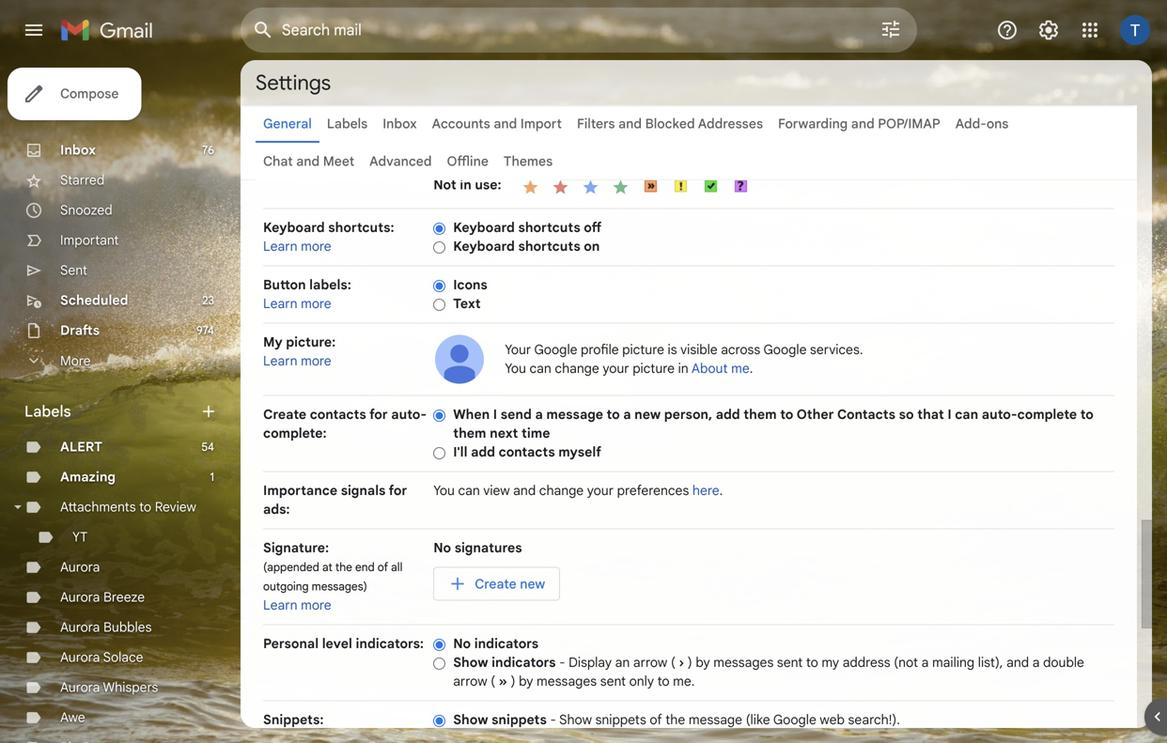 Task type: locate. For each thing, give the bounding box(es) containing it.
picture left is
[[623, 342, 665, 358]]

0 vertical spatial (
[[671, 655, 676, 671]]

1 horizontal spatial create
[[475, 576, 517, 593]]

a left person,
[[624, 407, 631, 423]]

contacts
[[838, 407, 896, 423]]

1 horizontal spatial )
[[688, 655, 693, 671]]

›
[[679, 655, 685, 671]]

filters and blocked addresses
[[577, 116, 764, 132]]

of inside signature: (appended at the end of all outgoing messages) learn more
[[378, 561, 388, 575]]

gmail image
[[60, 11, 163, 49]]

of for show snippets - show snippets of the message (like google web search!).
[[650, 712, 663, 729]]

aurora solace link
[[60, 650, 143, 666]]

1 vertical spatial change
[[540, 483, 584, 499]]

for
[[580, 98, 597, 115], [370, 407, 388, 423], [389, 483, 407, 499]]

learn inside my picture: learn more
[[263, 353, 298, 370]]

1 horizontal spatial -
[[560, 655, 566, 671]]

1 learn more link from the top
[[263, 238, 332, 255]]

advanced search options image
[[873, 10, 910, 48]]

and for forwarding
[[852, 116, 875, 132]]

1 vertical spatial shortcuts
[[519, 238, 581, 255]]

add inside when i send a message to a new person, add them to other contacts so that i can auto-complete to them next time
[[716, 407, 741, 423]]

learn more link for my
[[263, 353, 332, 370]]

1 vertical spatial indicators
[[492, 655, 556, 671]]

keyboard for keyboard shortcuts: learn more
[[263, 220, 325, 236]]

offline link
[[447, 153, 489, 170]]

your inside the stars will rotate in the order shown below when you click successively. to learn the name of a star for search, hover your mouse over the image.
[[685, 98, 711, 115]]

more down picture: in the top left of the page
[[301, 353, 332, 370]]

1 horizontal spatial messages
[[714, 655, 774, 671]]

2 shortcuts from the top
[[519, 238, 581, 255]]

0 vertical spatial labels
[[327, 116, 368, 132]]

1 horizontal spatial for
[[389, 483, 407, 499]]

learn more link up button
[[263, 238, 332, 255]]

1 horizontal spatial (
[[671, 655, 676, 671]]

snippets down »
[[492, 712, 547, 729]]

create inside "create contacts for auto- complete:"
[[263, 407, 307, 423]]

2 learn from the top
[[263, 296, 298, 312]]

you down "your"
[[505, 361, 526, 377]]

3 learn from the top
[[263, 353, 298, 370]]

message up myself on the bottom of the page
[[547, 407, 604, 423]]

4 more from the top
[[301, 598, 332, 614]]

add right person,
[[716, 407, 741, 423]]

learn for my
[[263, 353, 298, 370]]

visible
[[681, 342, 718, 358]]

0 horizontal spatial i
[[493, 407, 498, 423]]

message
[[547, 407, 604, 423], [689, 712, 743, 729]]

a
[[543, 98, 550, 115], [535, 407, 543, 423], [624, 407, 631, 423], [922, 655, 929, 671], [1033, 655, 1040, 671]]

1 vertical spatial new
[[520, 576, 546, 593]]

0 horizontal spatial of
[[378, 561, 388, 575]]

bubbles
[[103, 620, 152, 636]]

0 vertical spatial new
[[635, 407, 661, 423]]

arrow up only
[[634, 655, 668, 671]]

3 more from the top
[[301, 353, 332, 370]]

1 vertical spatial contacts
[[499, 444, 555, 461]]

1 horizontal spatial can
[[530, 361, 552, 377]]

2 horizontal spatial of
[[650, 712, 663, 729]]

0 horizontal spatial contacts
[[310, 407, 366, 423]]

them down when
[[453, 425, 487, 442]]

1 vertical spatial inbox
[[60, 142, 96, 158]]

i up next
[[493, 407, 498, 423]]

indicators up show indicators -
[[475, 636, 539, 653]]

import
[[521, 116, 562, 132]]

inbox inside labels navigation
[[60, 142, 96, 158]]

for inside "importance signals for ads:"
[[389, 483, 407, 499]]

show down » ) by messages sent only to me.
[[560, 712, 592, 729]]

1 horizontal spatial inbox link
[[383, 116, 417, 132]]

0 vertical spatial shortcuts
[[519, 220, 581, 236]]

0 horizontal spatial -
[[550, 712, 557, 729]]

0 vertical spatial sent
[[777, 655, 803, 671]]

scheduled link
[[60, 292, 128, 309]]

more inside "keyboard shortcuts: learn more"
[[301, 238, 332, 255]]

more down messages)
[[301, 598, 332, 614]]

) right ›
[[688, 655, 693, 671]]

icons
[[453, 277, 488, 293]]

0 vertical spatial create
[[263, 407, 307, 423]]

) inside ) by messages sent to my address (not a mailing list), and a double arrow (
[[688, 655, 693, 671]]

0 horizontal spatial in
[[460, 177, 472, 193]]

level
[[322, 636, 353, 653]]

shown
[[842, 79, 880, 96]]

Show indicators radio
[[434, 657, 446, 671]]

0 vertical spatial messages
[[714, 655, 774, 671]]

. right preferences
[[720, 483, 723, 499]]

of left all
[[378, 561, 388, 575]]

1 vertical spatial (
[[491, 674, 496, 690]]

23
[[202, 294, 214, 308]]

and right list),
[[1007, 655, 1030, 671]]

1 snippets from the left
[[492, 712, 547, 729]]

add-
[[956, 116, 987, 132]]

1 horizontal spatial inbox
[[383, 116, 417, 132]]

in down visible
[[678, 361, 689, 377]]

0 vertical spatial message
[[547, 407, 604, 423]]

a right "(not"
[[922, 655, 929, 671]]

signatures
[[455, 540, 522, 557]]

when
[[453, 407, 490, 423]]

add right i'll
[[471, 444, 496, 461]]

0 vertical spatial you
[[505, 361, 526, 377]]

new inside button
[[520, 576, 546, 593]]

0 horizontal spatial inbox link
[[60, 142, 96, 158]]

1 vertical spatial inbox link
[[60, 142, 96, 158]]

in right not
[[460, 177, 472, 193]]

show
[[453, 655, 488, 671], [453, 712, 488, 729], [560, 712, 592, 729]]

create new
[[475, 576, 546, 593]]

can left view
[[458, 483, 480, 499]]

0 vertical spatial indicators
[[475, 636, 539, 653]]

profile
[[581, 342, 619, 358]]

labels up alert
[[24, 402, 71, 421]]

2 horizontal spatial can
[[956, 407, 979, 423]]

change down myself on the bottom of the page
[[540, 483, 584, 499]]

and for chat
[[296, 153, 320, 170]]

1 vertical spatial for
[[370, 407, 388, 423]]

1 shortcuts from the top
[[519, 220, 581, 236]]

1 horizontal spatial new
[[635, 407, 661, 423]]

2 snippets from the left
[[596, 712, 647, 729]]

will
[[707, 79, 726, 96]]

messages up (like
[[714, 655, 774, 671]]

contacts up complete:
[[310, 407, 366, 423]]

1 vertical spatial )
[[511, 674, 516, 690]]

and for filters
[[619, 116, 642, 132]]

show right show indicators option
[[453, 655, 488, 671]]

0 vertical spatial them
[[744, 407, 777, 423]]

0 horizontal spatial for
[[370, 407, 388, 423]]

inbox link up advanced in the left of the page
[[383, 116, 417, 132]]

is
[[668, 342, 678, 358]]

inbox up 'starred'
[[60, 142, 96, 158]]

more inside button labels: learn more
[[301, 296, 332, 312]]

aurora down aurora bubbles link
[[60, 650, 100, 666]]

2 horizontal spatial in
[[769, 79, 779, 96]]

Icons radio
[[434, 279, 446, 293]]

change down the profile
[[555, 361, 600, 377]]

learn more link for button
[[263, 296, 332, 312]]

arrow inside ) by messages sent to my address (not a mailing list), and a double arrow (
[[453, 674, 488, 690]]

0 vertical spatial your
[[685, 98, 711, 115]]

1 horizontal spatial .
[[750, 361, 754, 377]]

alert
[[60, 439, 102, 456]]

0 vertical spatial of
[[527, 98, 539, 115]]

1 more from the top
[[301, 238, 332, 255]]

sent left my
[[777, 655, 803, 671]]

to inside ) by messages sent to my address (not a mailing list), and a double arrow (
[[807, 655, 819, 671]]

1 vertical spatial in
[[460, 177, 472, 193]]

more inside signature: (appended at the end of all outgoing messages) learn more
[[301, 598, 332, 614]]

keyboard for keyboard shortcuts on
[[453, 238, 515, 255]]

new
[[635, 407, 661, 423], [520, 576, 546, 593]]

themes
[[504, 153, 553, 170]]

keyboard
[[263, 220, 325, 236], [453, 220, 515, 236], [453, 238, 515, 255]]

1 horizontal spatial i
[[948, 407, 952, 423]]

learn up button
[[263, 238, 298, 255]]

labels for labels heading
[[24, 402, 71, 421]]

0 horizontal spatial inbox
[[60, 142, 96, 158]]

indicators for no
[[475, 636, 539, 653]]

here link
[[693, 483, 720, 499]]

more for picture:
[[301, 353, 332, 370]]

5 aurora from the top
[[60, 680, 100, 696]]

to left "review"
[[139, 499, 152, 516]]

for right signals
[[389, 483, 407, 499]]

create down signatures
[[475, 576, 517, 593]]

- down » ) by messages sent only to me.
[[550, 712, 557, 729]]

new left person,
[[635, 407, 661, 423]]

2 more from the top
[[301, 296, 332, 312]]

labels navigation
[[0, 60, 241, 744]]

show for show snippets
[[453, 712, 488, 729]]

of inside the stars will rotate in the order shown below when you click successively. to learn the name of a star for search, hover your mouse over the image.
[[527, 98, 539, 115]]

keyboard inside "keyboard shortcuts: learn more"
[[263, 220, 325, 236]]

a left the double
[[1033, 655, 1040, 671]]

1 vertical spatial labels
[[24, 402, 71, 421]]

sent inside ) by messages sent to my address (not a mailing list), and a double arrow (
[[777, 655, 803, 671]]

0 vertical spatial change
[[555, 361, 600, 377]]

0 horizontal spatial snippets
[[492, 712, 547, 729]]

no for no signatures
[[434, 540, 451, 557]]

1 vertical spatial message
[[689, 712, 743, 729]]

change inside your google profile picture is visible across google services. you can change your picture in about me .
[[555, 361, 600, 377]]

1 aurora from the top
[[60, 559, 100, 576]]

in up over
[[769, 79, 779, 96]]

forwarding and pop/imap
[[779, 116, 941, 132]]

more down labels:
[[301, 296, 332, 312]]

( inside ) by messages sent to my address (not a mailing list), and a double arrow (
[[491, 674, 496, 690]]

create inside button
[[475, 576, 517, 593]]

labels inside navigation
[[24, 402, 71, 421]]

your down stars
[[685, 98, 711, 115]]

1 vertical spatial create
[[475, 576, 517, 593]]

for up the filters
[[580, 98, 597, 115]]

preferences
[[617, 483, 689, 499]]

aurora up awe link
[[60, 680, 100, 696]]

other
[[797, 407, 835, 423]]

1 vertical spatial of
[[378, 561, 388, 575]]

personal
[[263, 636, 319, 653]]

show right show snippets option
[[453, 712, 488, 729]]

more button
[[0, 346, 226, 376]]

4 learn from the top
[[263, 598, 298, 614]]

new inside when i send a message to a new person, add them to other contacts so that i can auto-complete to them next time
[[635, 407, 661, 423]]

(appended
[[263, 561, 320, 575]]

for left when i send a message to a new person, add them to other contacts so that i can auto-complete to them next time option
[[370, 407, 388, 423]]

0 horizontal spatial )
[[511, 674, 516, 690]]

a up import
[[543, 98, 550, 115]]

1 horizontal spatial in
[[678, 361, 689, 377]]

and down search,
[[619, 116, 642, 132]]

compose
[[60, 86, 119, 102]]

to down the profile
[[607, 407, 620, 423]]

whispers
[[103, 680, 158, 696]]

indicators:
[[356, 636, 424, 653]]

complete:
[[263, 425, 327, 442]]

contacts down time
[[499, 444, 555, 461]]

create up complete:
[[263, 407, 307, 423]]

54
[[202, 441, 214, 455]]

0 horizontal spatial them
[[453, 425, 487, 442]]

2 auto- from the left
[[982, 407, 1018, 423]]

no left signatures
[[434, 540, 451, 557]]

to right complete
[[1081, 407, 1094, 423]]

0 vertical spatial for
[[580, 98, 597, 115]]

aurora for aurora solace
[[60, 650, 100, 666]]

0 vertical spatial can
[[530, 361, 552, 377]]

auto- right that
[[982, 407, 1018, 423]]

of
[[527, 98, 539, 115], [378, 561, 388, 575], [650, 712, 663, 729]]

1 horizontal spatial snippets
[[596, 712, 647, 729]]

keyboard up icons
[[453, 238, 515, 255]]

None search field
[[241, 8, 918, 53]]

for for importance signals for ads:
[[389, 483, 407, 499]]

more inside my picture: learn more
[[301, 353, 332, 370]]

0 horizontal spatial arrow
[[453, 674, 488, 690]]

main menu image
[[23, 19, 45, 41]]

aurora for aurora bubbles
[[60, 620, 100, 636]]

signals
[[341, 483, 386, 499]]

you
[[958, 79, 980, 96]]

use:
[[475, 177, 502, 193]]

web
[[820, 712, 845, 729]]

messages
[[714, 655, 774, 671], [537, 674, 597, 690]]

4 aurora from the top
[[60, 650, 100, 666]]

aurora down aurora link
[[60, 590, 100, 606]]

can inside when i send a message to a new person, add them to other contacts so that i can auto-complete to them next time
[[956, 407, 979, 423]]

0 horizontal spatial message
[[547, 407, 604, 423]]

complete
[[1018, 407, 1078, 423]]

sent down an
[[601, 674, 626, 690]]

(like
[[746, 712, 771, 729]]

1 vertical spatial your
[[603, 361, 630, 377]]

aurora for aurora link
[[60, 559, 100, 576]]

learn down outgoing
[[263, 598, 298, 614]]

1 auto- from the left
[[391, 407, 427, 423]]

0 vertical spatial )
[[688, 655, 693, 671]]

and down name
[[494, 116, 517, 132]]

learn more link down picture: in the top left of the page
[[263, 353, 332, 370]]

for inside the stars will rotate in the order shown below when you click successively. to learn the name of a star for search, hover your mouse over the image.
[[580, 98, 597, 115]]

for inside "create contacts for auto- complete:"
[[370, 407, 388, 423]]

of down only
[[650, 712, 663, 729]]

to
[[607, 407, 620, 423], [781, 407, 794, 423], [1081, 407, 1094, 423], [139, 499, 152, 516], [807, 655, 819, 671], [658, 674, 670, 690]]

picture
[[623, 342, 665, 358], [633, 361, 675, 377]]

google right (like
[[774, 712, 817, 729]]

create for create contacts for auto- complete:
[[263, 407, 307, 423]]

0 vertical spatial contacts
[[310, 407, 366, 423]]

inbox up advanced in the left of the page
[[383, 116, 417, 132]]

learn inside "keyboard shortcuts: learn more"
[[263, 238, 298, 255]]

aurora down yt
[[60, 559, 100, 576]]

learn inside button labels: learn more
[[263, 296, 298, 312]]

create for create new
[[475, 576, 517, 593]]

new down signatures
[[520, 576, 546, 593]]

0 horizontal spatial by
[[519, 674, 534, 690]]

inbox link up 'starred'
[[60, 142, 96, 158]]

2 aurora from the top
[[60, 590, 100, 606]]

in inside your google profile picture is visible across google services. you can change your picture in about me .
[[678, 361, 689, 377]]

0 vertical spatial arrow
[[634, 655, 668, 671]]

labels
[[327, 116, 368, 132], [24, 402, 71, 421]]

2 vertical spatial of
[[650, 712, 663, 729]]

arrow left »
[[453, 674, 488, 690]]

you down i'll add contacts myself option
[[434, 483, 455, 499]]

hover
[[647, 98, 681, 115]]

important
[[60, 232, 119, 249]]

aurora link
[[60, 559, 100, 576]]

scheduled
[[60, 292, 128, 309]]

aurora bubbles
[[60, 620, 152, 636]]

0 horizontal spatial new
[[520, 576, 546, 593]]

0 vertical spatial by
[[696, 655, 711, 671]]

settings image
[[1038, 19, 1061, 41]]

i right that
[[948, 407, 952, 423]]

and right view
[[514, 483, 536, 499]]

3 learn more link from the top
[[263, 353, 332, 370]]

1 vertical spatial messages
[[537, 674, 597, 690]]

0 horizontal spatial labels
[[24, 402, 71, 421]]

by right »
[[519, 674, 534, 690]]

0 horizontal spatial can
[[458, 483, 480, 499]]

inbox
[[383, 116, 417, 132], [60, 142, 96, 158]]

button labels: learn more
[[263, 277, 351, 312]]

picture down is
[[633, 361, 675, 377]]

more for labels:
[[301, 296, 332, 312]]

auto- left when i send a message to a new person, add them to other contacts so that i can auto-complete to them next time option
[[391, 407, 427, 423]]

mouse
[[715, 98, 755, 115]]

1 vertical spatial sent
[[601, 674, 626, 690]]

learn down my
[[263, 353, 298, 370]]

an
[[616, 655, 630, 671]]

) right »
[[511, 674, 516, 690]]

- left display
[[560, 655, 566, 671]]

no right no indicators option
[[453, 636, 471, 653]]

1 vertical spatial no
[[453, 636, 471, 653]]

themes link
[[504, 153, 553, 170]]

1 vertical spatial -
[[550, 712, 557, 729]]

0 horizontal spatial create
[[263, 407, 307, 423]]

1 horizontal spatial of
[[527, 98, 539, 115]]

attachments
[[60, 499, 136, 516]]

ons
[[987, 116, 1009, 132]]

1 learn from the top
[[263, 238, 298, 255]]

by
[[696, 655, 711, 671], [519, 674, 534, 690]]

the
[[649, 79, 671, 96]]

) by messages sent to my address (not a mailing list), and a double arrow (
[[453, 655, 1085, 690]]

0 horizontal spatial (
[[491, 674, 496, 690]]

Search mail text field
[[282, 21, 827, 39]]

1 vertical spatial can
[[956, 407, 979, 423]]

to left my
[[807, 655, 819, 671]]

1 horizontal spatial add
[[716, 407, 741, 423]]

of up import
[[527, 98, 539, 115]]

labels up meet
[[327, 116, 368, 132]]

0 vertical spatial .
[[750, 361, 754, 377]]

No indicators radio
[[434, 638, 446, 652]]

learn for button
[[263, 296, 298, 312]]

my
[[263, 334, 283, 351]]

meet
[[323, 153, 355, 170]]

the right at
[[336, 561, 353, 575]]

. down across at top
[[750, 361, 754, 377]]

image.
[[811, 98, 850, 115]]

3 aurora from the top
[[60, 620, 100, 636]]

1 vertical spatial arrow
[[453, 674, 488, 690]]

0 horizontal spatial messages
[[537, 674, 597, 690]]

2 vertical spatial for
[[389, 483, 407, 499]]

can down "your"
[[530, 361, 552, 377]]

no signatures
[[434, 540, 522, 557]]

1 horizontal spatial labels
[[327, 116, 368, 132]]

1 horizontal spatial message
[[689, 712, 743, 729]]

1 horizontal spatial you
[[505, 361, 526, 377]]

learn
[[263, 238, 298, 255], [263, 296, 298, 312], [263, 353, 298, 370], [263, 598, 298, 614]]

2 vertical spatial can
[[458, 483, 480, 499]]

your down the profile
[[603, 361, 630, 377]]

person,
[[665, 407, 713, 423]]

chat and meet link
[[263, 153, 355, 170]]

the up over
[[783, 79, 802, 96]]

2 horizontal spatial for
[[580, 98, 597, 115]]

1 vertical spatial add
[[471, 444, 496, 461]]

compose button
[[8, 68, 141, 120]]

your inside your google profile picture is visible across google services. you can change your picture in about me .
[[603, 361, 630, 377]]

can right that
[[956, 407, 979, 423]]

1 horizontal spatial sent
[[777, 655, 803, 671]]

shortcuts up keyboard shortcuts on
[[519, 220, 581, 236]]

0 vertical spatial picture
[[623, 342, 665, 358]]

0 horizontal spatial sent
[[601, 674, 626, 690]]

the stars will rotate in the order shown below when you click successively. to learn the name of a star for search, hover your mouse over the image.
[[434, 79, 1108, 115]]

search,
[[600, 98, 644, 115]]

i'll add contacts myself
[[453, 444, 602, 461]]

search mail image
[[246, 13, 280, 47]]

by inside ) by messages sent to my address (not a mailing list), and a double arrow (
[[696, 655, 711, 671]]

keyboard up button
[[263, 220, 325, 236]]

them down me
[[744, 407, 777, 423]]

general
[[263, 116, 312, 132]]

a up time
[[535, 407, 543, 423]]

when i send a message to a new person, add them to other contacts so that i can auto-complete to them next time
[[453, 407, 1094, 442]]

indicators up »
[[492, 655, 556, 671]]

974
[[196, 324, 214, 338]]

and right chat
[[296, 153, 320, 170]]

2 learn more link from the top
[[263, 296, 332, 312]]

signature:
[[263, 540, 329, 557]]

0 vertical spatial inbox link
[[383, 116, 417, 132]]

more up labels:
[[301, 238, 332, 255]]

across
[[721, 342, 761, 358]]

( left ›
[[671, 655, 676, 671]]

display
[[569, 655, 612, 671]]

google right "your"
[[535, 342, 578, 358]]



Task type: describe. For each thing, give the bounding box(es) containing it.
my
[[822, 655, 840, 671]]

1 vertical spatial .
[[720, 483, 723, 499]]

Keyboard shortcuts off radio
[[434, 222, 446, 236]]

button
[[263, 277, 306, 293]]

yt link
[[72, 529, 88, 546]]

advanced link
[[370, 153, 432, 170]]

to inside labels navigation
[[139, 499, 152, 516]]

(not
[[894, 655, 919, 671]]

can inside your google profile picture is visible across google services. you can change your picture in about me .
[[530, 361, 552, 377]]

end
[[355, 561, 375, 575]]

filters and blocked addresses link
[[577, 116, 764, 132]]

auto- inside "create contacts for auto- complete:"
[[391, 407, 427, 423]]

amazing link
[[60, 469, 116, 486]]

auto- inside when i send a message to a new person, add them to other contacts so that i can auto-complete to them next time
[[982, 407, 1018, 423]]

aurora for aurora breeze
[[60, 590, 100, 606]]

off
[[584, 220, 602, 236]]

- for show snippets of the message (like google web search!).
[[550, 712, 557, 729]]

no for no indicators
[[453, 636, 471, 653]]

snippets:
[[263, 712, 324, 729]]

contacts inside "create contacts for auto- complete:"
[[310, 407, 366, 423]]

breeze
[[103, 590, 145, 606]]

add-ons
[[956, 116, 1009, 132]]

me
[[732, 361, 750, 377]]

1 i from the left
[[493, 407, 498, 423]]

4 learn more link from the top
[[263, 598, 332, 614]]

snoozed
[[60, 202, 113, 219]]

forwarding and pop/imap link
[[779, 116, 941, 132]]

snoozed link
[[60, 202, 113, 219]]

When I send a message to a new person, add them to Other Contacts so that I can auto-complete to them next time radio
[[434, 409, 446, 423]]

aurora for aurora whispers
[[60, 680, 100, 696]]

shortcuts for off
[[519, 220, 581, 236]]

messages inside ) by messages sent to my address (not a mailing list), and a double arrow (
[[714, 655, 774, 671]]

the up the forwarding
[[788, 98, 807, 115]]

in inside the stars will rotate in the order shown below when you click successively. to learn the name of a star for search, hover your mouse over the image.
[[769, 79, 779, 96]]

. inside your google profile picture is visible across google services. you can change your picture in about me .
[[750, 361, 754, 377]]

shortcuts for on
[[519, 238, 581, 255]]

rotate
[[730, 79, 765, 96]]

keyboard for keyboard shortcuts off
[[453, 220, 515, 236]]

order
[[806, 79, 838, 96]]

ads:
[[263, 502, 290, 518]]

2 vertical spatial your
[[587, 483, 614, 499]]

more
[[60, 353, 91, 369]]

0 horizontal spatial add
[[471, 444, 496, 461]]

create contacts for auto- complete:
[[263, 407, 427, 442]]

the down me.
[[666, 712, 686, 729]]

the inside signature: (appended at the end of all outgoing messages) learn more
[[336, 561, 353, 575]]

- for display an arrow (
[[560, 655, 566, 671]]

importance signals for ads:
[[263, 483, 407, 518]]

indicators for show
[[492, 655, 556, 671]]

inbox for the left inbox link
[[60, 142, 96, 158]]

keyboard shortcuts on
[[453, 238, 600, 255]]

support image
[[997, 19, 1019, 41]]

to left me.
[[658, 674, 670, 690]]

address
[[843, 655, 891, 671]]

star
[[553, 98, 576, 115]]

settings
[[256, 70, 331, 96]]

my picture: learn more
[[263, 334, 336, 370]]

mailing
[[933, 655, 975, 671]]

and inside ) by messages sent to my address (not a mailing list), and a double arrow (
[[1007, 655, 1030, 671]]

inbox for topmost inbox link
[[383, 116, 417, 132]]

over
[[758, 98, 784, 115]]

signature: (appended at the end of all outgoing messages) learn more
[[263, 540, 403, 614]]

about me link
[[692, 361, 750, 377]]

labels heading
[[24, 402, 199, 421]]

general link
[[263, 116, 312, 132]]

show for show indicators
[[453, 655, 488, 671]]

show snippets - show snippets of the message (like google web search!).
[[453, 712, 901, 729]]

offline
[[447, 153, 489, 170]]

pop/imap
[[878, 116, 941, 132]]

messages)
[[312, 580, 367, 594]]

1 horizontal spatial contacts
[[499, 444, 555, 461]]

aurora bubbles link
[[60, 620, 152, 636]]

picture image
[[434, 333, 486, 386]]

1 vertical spatial you
[[434, 483, 455, 499]]

on
[[584, 238, 600, 255]]

to left the other
[[781, 407, 794, 423]]

click
[[983, 79, 1010, 96]]

learn more link for keyboard
[[263, 238, 332, 255]]

1 vertical spatial picture
[[633, 361, 675, 377]]

attachments to review
[[60, 499, 196, 516]]

list),
[[979, 655, 1004, 671]]

aurora breeze link
[[60, 590, 145, 606]]

learn inside signature: (appended at the end of all outgoing messages) learn more
[[263, 598, 298, 614]]

name
[[490, 98, 523, 115]]

view
[[484, 483, 510, 499]]

1
[[210, 471, 214, 485]]

Text radio
[[434, 298, 446, 312]]

importance
[[263, 483, 338, 499]]

I'll add contacts myself radio
[[434, 446, 446, 461]]

your google profile picture is visible across google services. you can change your picture in about me .
[[505, 342, 864, 377]]

of for signature: (appended at the end of all outgoing messages) learn more
[[378, 561, 388, 575]]

you inside your google profile picture is visible across google services. you can change your picture in about me .
[[505, 361, 526, 377]]

labels for labels link
[[327, 116, 368, 132]]

when
[[923, 79, 955, 96]]

learn for keyboard
[[263, 238, 298, 255]]

1 vertical spatial by
[[519, 674, 534, 690]]

google right across at top
[[764, 342, 807, 358]]

sent link
[[60, 262, 87, 279]]

attachments to review link
[[60, 499, 196, 516]]

aurora whispers link
[[60, 680, 158, 696]]

alert link
[[60, 439, 102, 456]]

drafts
[[60, 323, 100, 339]]

important link
[[60, 232, 119, 249]]

solace
[[103, 650, 143, 666]]

message inside when i send a message to a new person, add them to other contacts so that i can auto-complete to them next time
[[547, 407, 604, 423]]

1 horizontal spatial arrow
[[634, 655, 668, 671]]

filters
[[577, 116, 615, 132]]

so
[[899, 407, 915, 423]]

awe link
[[60, 710, 85, 726]]

advanced
[[370, 153, 432, 170]]

1 horizontal spatial them
[[744, 407, 777, 423]]

a inside the stars will rotate in the order shown below when you click successively. to learn the name of a star for search, hover your mouse over the image.
[[543, 98, 550, 115]]

not in use:
[[434, 177, 502, 193]]

no indicators
[[453, 636, 539, 653]]

accounts and import
[[432, 116, 562, 132]]

and for accounts
[[494, 116, 517, 132]]

picture:
[[286, 334, 336, 351]]

Keyboard shortcuts on radio
[[434, 241, 446, 255]]

more for shortcuts:
[[301, 238, 332, 255]]

Show snippets radio
[[434, 714, 446, 729]]

the up the accounts
[[467, 98, 487, 115]]

services.
[[811, 342, 864, 358]]

chat and meet
[[263, 153, 355, 170]]

» ) by messages sent only to me.
[[499, 674, 695, 690]]

outgoing
[[263, 580, 309, 594]]

for for create contacts for auto- complete:
[[370, 407, 388, 423]]

next
[[490, 425, 518, 442]]

learn
[[434, 98, 464, 115]]

2 i from the left
[[948, 407, 952, 423]]

create new button
[[434, 567, 561, 601]]

blocked
[[646, 116, 695, 132]]

drafts link
[[60, 323, 100, 339]]

1 vertical spatial them
[[453, 425, 487, 442]]



Task type: vqa. For each thing, say whether or not it's contained in the screenshot.


